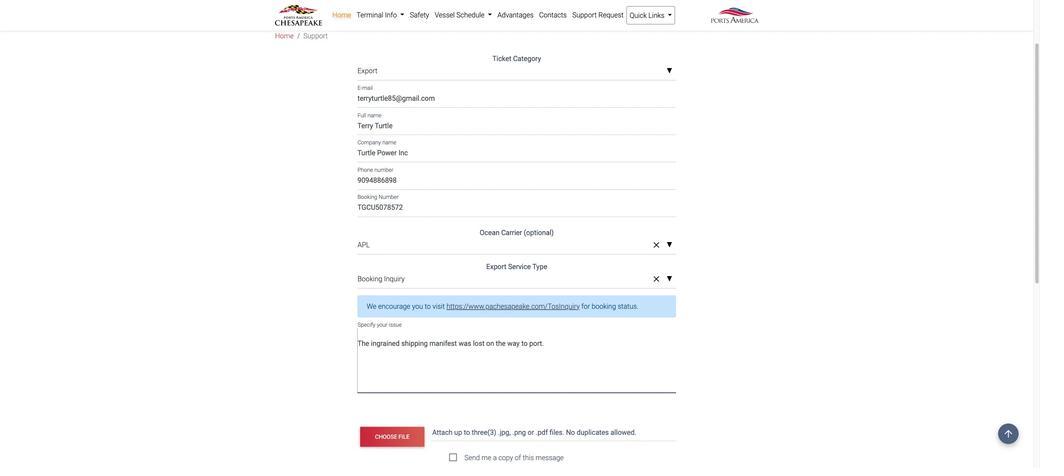 Task type: vqa. For each thing, say whether or not it's contained in the screenshot.
the left EXPORT
yes



Task type: describe. For each thing, give the bounding box(es) containing it.
✕ for booking inquiry
[[654, 275, 660, 284]]

support request
[[573, 11, 624, 19]]

quick links
[[630, 11, 667, 19]]

Phone number text field
[[358, 173, 676, 190]]

export service type
[[487, 263, 548, 271]]

status.
[[618, 303, 639, 311]]

name for company name
[[383, 140, 397, 146]]

safety
[[410, 11, 429, 19]]

support for support request
[[573, 11, 597, 19]]

apl
[[358, 241, 370, 249]]

ocean carrier (optional)
[[480, 229, 554, 237]]

ocean
[[480, 229, 500, 237]]

go to top image
[[999, 424, 1019, 444]]

contacts link
[[537, 6, 570, 24]]

ticket
[[493, 55, 512, 63]]

safety link
[[407, 6, 432, 24]]

your
[[377, 322, 388, 328]]

Company name text field
[[358, 146, 676, 163]]

inquiry
[[384, 275, 405, 283]]

info
[[385, 11, 397, 19]]

0 horizontal spatial home link
[[275, 31, 294, 41]]

Specify your issue text field
[[358, 328, 676, 393]]

vessel schedule link
[[432, 6, 495, 24]]

Booking Number text field
[[358, 200, 676, 217]]

export for export service type
[[487, 263, 507, 271]]

e-
[[358, 85, 363, 91]]

me
[[482, 454, 492, 462]]

category
[[513, 55, 541, 63]]

number
[[379, 194, 399, 201]]

phone number
[[358, 167, 394, 173]]

choose
[[375, 434, 397, 441]]

booking number
[[358, 194, 399, 201]]

type
[[533, 263, 548, 271]]

vessel
[[435, 11, 455, 19]]

e-mail
[[358, 85, 373, 91]]

you
[[412, 303, 423, 311]]

a
[[493, 454, 497, 462]]

support for support
[[304, 32, 328, 40]]

we encourage you to visit https://www.pachesapeake.com/tosinquiry for booking status.
[[367, 303, 639, 311]]

Full name text field
[[358, 119, 676, 135]]

send me a copy of this message
[[465, 454, 564, 462]]

send
[[465, 454, 480, 462]]

1 horizontal spatial home
[[333, 11, 351, 19]]

file
[[399, 434, 410, 441]]

choose file
[[375, 434, 410, 441]]

encourage
[[378, 303, 411, 311]]

1 ▼ from the top
[[667, 68, 673, 75]]

vessel schedule
[[435, 11, 486, 19]]

request
[[599, 11, 624, 19]]

ticket category
[[493, 55, 541, 63]]

number
[[375, 167, 394, 173]]



Task type: locate. For each thing, give the bounding box(es) containing it.
1 vertical spatial ✕
[[654, 275, 660, 284]]

E-mail email field
[[358, 91, 676, 108]]

links
[[649, 11, 665, 19]]

0 horizontal spatial name
[[368, 112, 382, 119]]

home link
[[330, 6, 354, 24], [275, 31, 294, 41]]

0 vertical spatial ▼
[[667, 68, 673, 75]]

▼
[[667, 68, 673, 75], [667, 242, 673, 249], [667, 276, 673, 283]]

2 ▼ from the top
[[667, 242, 673, 249]]

0 vertical spatial home link
[[330, 6, 354, 24]]

1 vertical spatial booking
[[358, 275, 383, 283]]

export for export
[[358, 67, 378, 75]]

quick
[[630, 11, 647, 19]]

booking for booking inquiry
[[358, 275, 383, 283]]

booking left inquiry
[[358, 275, 383, 283]]

visit
[[433, 303, 445, 311]]

this
[[523, 454, 534, 462]]

1 vertical spatial home link
[[275, 31, 294, 41]]

✕ for apl
[[654, 241, 660, 250]]

1 vertical spatial name
[[383, 140, 397, 146]]

for
[[582, 303, 590, 311]]

1 vertical spatial export
[[487, 263, 507, 271]]

support
[[573, 11, 597, 19], [304, 32, 328, 40]]

0 vertical spatial name
[[368, 112, 382, 119]]

phone
[[358, 167, 373, 173]]

2 ✕ from the top
[[654, 275, 660, 284]]

1 horizontal spatial support
[[573, 11, 597, 19]]

company
[[358, 140, 381, 146]]

https://www.pachesapeake.com/tosinquiry link
[[447, 303, 580, 311]]

1 horizontal spatial export
[[487, 263, 507, 271]]

2 vertical spatial ▼
[[667, 276, 673, 283]]

copy
[[499, 454, 513, 462]]

carrier
[[502, 229, 522, 237]]

0 vertical spatial ✕
[[654, 241, 660, 250]]

0 horizontal spatial export
[[358, 67, 378, 75]]

1 vertical spatial ▼
[[667, 242, 673, 249]]

0 horizontal spatial support
[[304, 32, 328, 40]]

0 vertical spatial booking
[[358, 194, 378, 201]]

0 vertical spatial home
[[333, 11, 351, 19]]

of
[[515, 454, 521, 462]]

0 horizontal spatial home
[[275, 32, 294, 40]]

service
[[508, 263, 531, 271]]

1 horizontal spatial home link
[[330, 6, 354, 24]]

(optional)
[[524, 229, 554, 237]]

advantages
[[498, 11, 534, 19]]

Attach up to three(3) .jpg, .png or .pdf files. No duplicates allowed. text field
[[432, 425, 678, 442]]

2 booking from the top
[[358, 275, 383, 283]]

1 vertical spatial support
[[304, 32, 328, 40]]

booking
[[358, 194, 378, 201], [358, 275, 383, 283]]

terminal info link
[[354, 6, 407, 24]]

terminal
[[357, 11, 384, 19]]

contacts
[[540, 11, 567, 19]]

booking inquiry
[[358, 275, 405, 283]]

name right company
[[383, 140, 397, 146]]

advantages link
[[495, 6, 537, 24]]

quick links link
[[627, 6, 676, 24]]

export left the service
[[487, 263, 507, 271]]

terminal info
[[357, 11, 399, 19]]

issue
[[389, 322, 402, 328]]

company name
[[358, 140, 397, 146]]

we
[[367, 303, 377, 311]]

support request link
[[570, 6, 627, 24]]

message
[[536, 454, 564, 462]]

full
[[358, 112, 366, 119]]

specify your issue
[[358, 322, 402, 328]]

1 booking from the top
[[358, 194, 378, 201]]

home
[[333, 11, 351, 19], [275, 32, 294, 40]]

✕
[[654, 241, 660, 250], [654, 275, 660, 284]]

schedule
[[457, 11, 485, 19]]

1 vertical spatial home
[[275, 32, 294, 40]]

export up "mail"
[[358, 67, 378, 75]]

full name
[[358, 112, 382, 119]]

▼ for booking inquiry
[[667, 276, 673, 283]]

0 vertical spatial support
[[573, 11, 597, 19]]

1 horizontal spatial name
[[383, 140, 397, 146]]

▼ for apl
[[667, 242, 673, 249]]

mail
[[363, 85, 373, 91]]

specify
[[358, 322, 376, 328]]

3 ▼ from the top
[[667, 276, 673, 283]]

https://www.pachesapeake.com/tosinquiry
[[447, 303, 580, 311]]

name right full
[[368, 112, 382, 119]]

to
[[425, 303, 431, 311]]

name for full name
[[368, 112, 382, 119]]

export
[[358, 67, 378, 75], [487, 263, 507, 271]]

booking
[[592, 303, 616, 311]]

0 vertical spatial export
[[358, 67, 378, 75]]

name
[[368, 112, 382, 119], [383, 140, 397, 146]]

1 ✕ from the top
[[654, 241, 660, 250]]

booking left the number
[[358, 194, 378, 201]]

booking for booking number
[[358, 194, 378, 201]]



